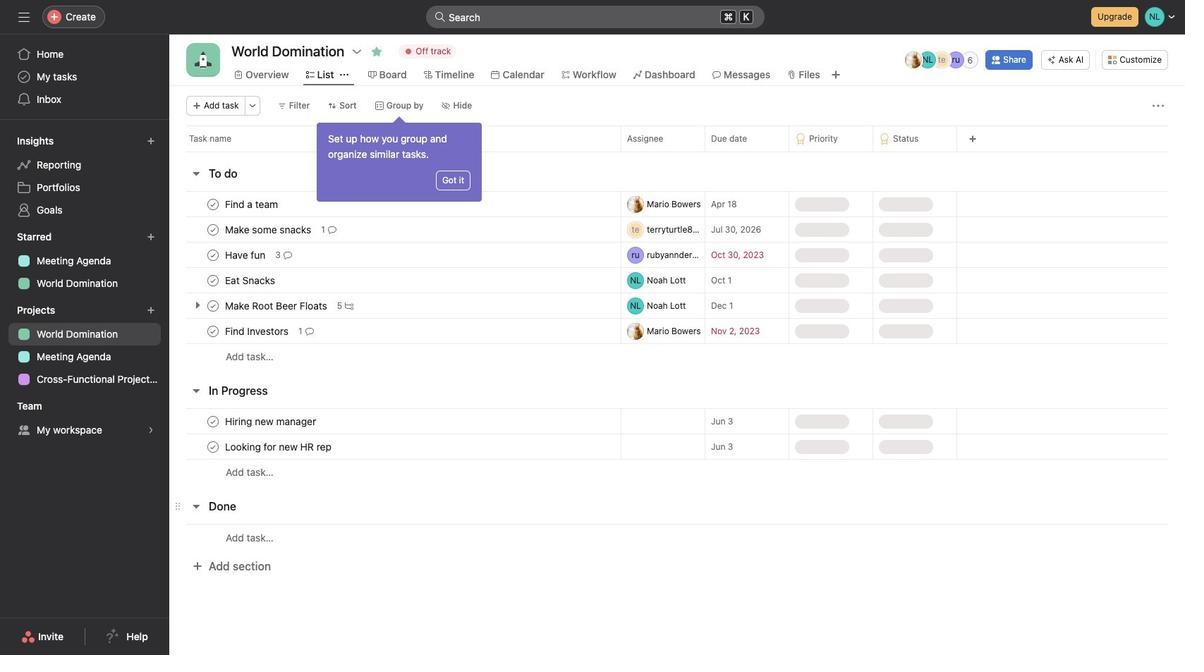 Task type: describe. For each thing, give the bounding box(es) containing it.
mark complete image for mark complete option inside hiring new manager cell
[[205, 413, 222, 430]]

projects element
[[0, 298, 169, 394]]

have fun cell
[[169, 242, 621, 268]]

show options image
[[352, 46, 363, 57]]

3 comments image
[[284, 251, 292, 259]]

add field image
[[969, 135, 977, 143]]

hide sidebar image
[[18, 11, 30, 23]]

add items to starred image
[[147, 233, 155, 241]]

eat snacks cell
[[169, 267, 621, 294]]

task name text field for find a team cell
[[222, 197, 282, 211]]

make some snacks cell
[[169, 217, 621, 243]]

hiring new manager cell
[[169, 409, 621, 435]]

more actions image
[[248, 102, 257, 110]]

more actions image
[[1153, 100, 1164, 111]]

mark complete checkbox for task name text box within find a team cell
[[205, 196, 222, 213]]

starred element
[[0, 224, 169, 298]]

1 comment image
[[305, 327, 314, 336]]

mark complete checkbox for have fun cell
[[205, 247, 222, 264]]

task name text field inside make root beer floats 'cell'
[[222, 299, 332, 313]]

tab actions image
[[340, 71, 348, 79]]

mark complete image for mark complete checkbox in the looking for new hr rep cell
[[205, 439, 222, 456]]

header in progress tree grid
[[169, 409, 1186, 486]]

new project or portfolio image
[[147, 306, 155, 315]]

1 collapse task list for this group image from the top
[[191, 168, 202, 179]]

task name text field inside looking for new hr rep cell
[[222, 440, 336, 454]]

find investors cell
[[169, 318, 621, 344]]

mark complete checkbox for find investors cell
[[205, 323, 222, 340]]

mark complete image for mark complete option in the eat snacks cell
[[205, 272, 222, 289]]

new insights image
[[147, 137, 155, 145]]

mark complete checkbox for hiring new manager cell
[[205, 413, 222, 430]]

mark complete checkbox for task name text field within looking for new hr rep cell
[[205, 439, 222, 456]]

teams element
[[0, 394, 169, 445]]

make root beer floats cell
[[169, 293, 621, 319]]



Task type: vqa. For each thing, say whether or not it's contained in the screenshot.
Mark complete checkbox within Find Investors cell
yes



Task type: locate. For each thing, give the bounding box(es) containing it.
None field
[[426, 6, 765, 28]]

Mark complete checkbox
[[205, 247, 222, 264], [205, 272, 222, 289], [205, 323, 222, 340], [205, 413, 222, 430]]

0 vertical spatial collapse task list for this group image
[[191, 168, 202, 179]]

mark complete checkbox inside find investors cell
[[205, 323, 222, 340]]

expand subtask list for the task make root beer floats image
[[192, 300, 203, 311]]

mark complete image
[[205, 272, 222, 289], [205, 297, 222, 314], [205, 323, 222, 340], [205, 413, 222, 430], [205, 439, 222, 456]]

task name text field for have fun cell
[[222, 248, 270, 262]]

see details, my workspace image
[[147, 426, 155, 435]]

0 vertical spatial mark complete image
[[205, 196, 222, 213]]

3 mark complete image from the top
[[205, 247, 222, 264]]

1 mark complete image from the top
[[205, 196, 222, 213]]

mark complete image for task name text box inside the have fun cell
[[205, 247, 222, 264]]

1 vertical spatial mark complete image
[[205, 221, 222, 238]]

1 vertical spatial collapse task list for this group image
[[191, 501, 202, 512]]

2 mark complete checkbox from the top
[[205, 221, 222, 238]]

add tab image
[[830, 69, 842, 80]]

mark complete image inside looking for new hr rep cell
[[205, 439, 222, 456]]

find a team cell
[[169, 191, 621, 217]]

looking for new hr rep cell
[[169, 434, 621, 460]]

mark complete image
[[205, 196, 222, 213], [205, 221, 222, 238], [205, 247, 222, 264]]

mark complete image inside make some snacks 'cell'
[[205, 221, 222, 238]]

mark complete image for task name text box in make some snacks 'cell'
[[205, 221, 222, 238]]

3 task name text field from the top
[[222, 415, 321, 429]]

1 mark complete checkbox from the top
[[205, 247, 222, 264]]

prominent image
[[435, 11, 446, 23]]

mark complete image inside eat snacks cell
[[205, 272, 222, 289]]

4 task name text field from the top
[[222, 440, 336, 454]]

task name text field for mark complete option in the eat snacks cell
[[222, 273, 279, 288]]

remove from starred image
[[371, 46, 383, 57]]

2 mark complete image from the top
[[205, 297, 222, 314]]

mark complete checkbox inside make root beer floats 'cell'
[[205, 297, 222, 314]]

task name text field inside have fun cell
[[222, 248, 270, 262]]

task name text field inside find investors cell
[[222, 324, 293, 338]]

Mark complete checkbox
[[205, 196, 222, 213], [205, 221, 222, 238], [205, 297, 222, 314], [205, 439, 222, 456]]

tooltip
[[317, 119, 482, 202]]

mark complete image inside find investors cell
[[205, 323, 222, 340]]

3 mark complete image from the top
[[205, 323, 222, 340]]

2 task name text field from the top
[[222, 223, 316, 237]]

mark complete checkbox inside find a team cell
[[205, 196, 222, 213]]

mark complete checkbox inside have fun cell
[[205, 247, 222, 264]]

header to do tree grid
[[169, 191, 1186, 370]]

mark complete image for mark complete option in the find investors cell
[[205, 323, 222, 340]]

mark complete checkbox for eat snacks cell
[[205, 272, 222, 289]]

2 task name text field from the top
[[222, 324, 293, 338]]

3 mark complete checkbox from the top
[[205, 323, 222, 340]]

2 vertical spatial mark complete image
[[205, 247, 222, 264]]

2 mark complete checkbox from the top
[[205, 272, 222, 289]]

3 task name text field from the top
[[222, 248, 270, 262]]

task name text field inside eat snacks cell
[[222, 273, 279, 288]]

1 task name text field from the top
[[222, 273, 279, 288]]

insights element
[[0, 128, 169, 224]]

mark complete image for task name text box within find a team cell
[[205, 196, 222, 213]]

mark complete checkbox inside hiring new manager cell
[[205, 413, 222, 430]]

Task name text field
[[222, 273, 279, 288], [222, 324, 293, 338], [222, 415, 321, 429], [222, 440, 336, 454]]

1 comment image
[[328, 225, 336, 234]]

mark complete checkbox for task name text box in make some snacks 'cell'
[[205, 221, 222, 238]]

collapse task list for this group image
[[191, 168, 202, 179], [191, 501, 202, 512]]

Task name text field
[[222, 197, 282, 211], [222, 223, 316, 237], [222, 248, 270, 262], [222, 299, 332, 313]]

1 mark complete checkbox from the top
[[205, 196, 222, 213]]

task name text field for mark complete option inside hiring new manager cell
[[222, 415, 321, 429]]

5 subtasks image
[[345, 302, 354, 310]]

mark complete image inside hiring new manager cell
[[205, 413, 222, 430]]

5 mark complete image from the top
[[205, 439, 222, 456]]

mark complete checkbox inside make some snacks 'cell'
[[205, 221, 222, 238]]

row
[[169, 126, 1186, 152], [186, 151, 1169, 152], [169, 191, 1186, 217], [169, 217, 1186, 243], [169, 242, 1186, 268], [169, 267, 1186, 294], [169, 293, 1186, 319], [169, 318, 1186, 344], [169, 344, 1186, 370], [169, 409, 1186, 435], [169, 434, 1186, 460], [169, 459, 1186, 486], [169, 524, 1186, 551]]

mark complete checkbox inside eat snacks cell
[[205, 272, 222, 289]]

collapse task list for this group image
[[191, 385, 202, 397]]

task name text field inside hiring new manager cell
[[222, 415, 321, 429]]

mark complete checkbox inside looking for new hr rep cell
[[205, 439, 222, 456]]

task name text field inside make some snacks 'cell'
[[222, 223, 316, 237]]

1 task name text field from the top
[[222, 197, 282, 211]]

task name text field for make some snacks 'cell'
[[222, 223, 316, 237]]

mark complete image for mark complete checkbox within the make root beer floats 'cell'
[[205, 297, 222, 314]]

3 mark complete checkbox from the top
[[205, 297, 222, 314]]

2 collapse task list for this group image from the top
[[191, 501, 202, 512]]

task name text field inside find a team cell
[[222, 197, 282, 211]]

task name text field for mark complete option in the find investors cell
[[222, 324, 293, 338]]

rocket image
[[195, 52, 212, 68]]

2 mark complete image from the top
[[205, 221, 222, 238]]

1 mark complete image from the top
[[205, 272, 222, 289]]

4 mark complete checkbox from the top
[[205, 439, 222, 456]]

global element
[[0, 35, 169, 119]]

Search tasks, projects, and more text field
[[426, 6, 765, 28]]

4 task name text field from the top
[[222, 299, 332, 313]]

4 mark complete image from the top
[[205, 413, 222, 430]]

4 mark complete checkbox from the top
[[205, 413, 222, 430]]

mark complete image inside find a team cell
[[205, 196, 222, 213]]



